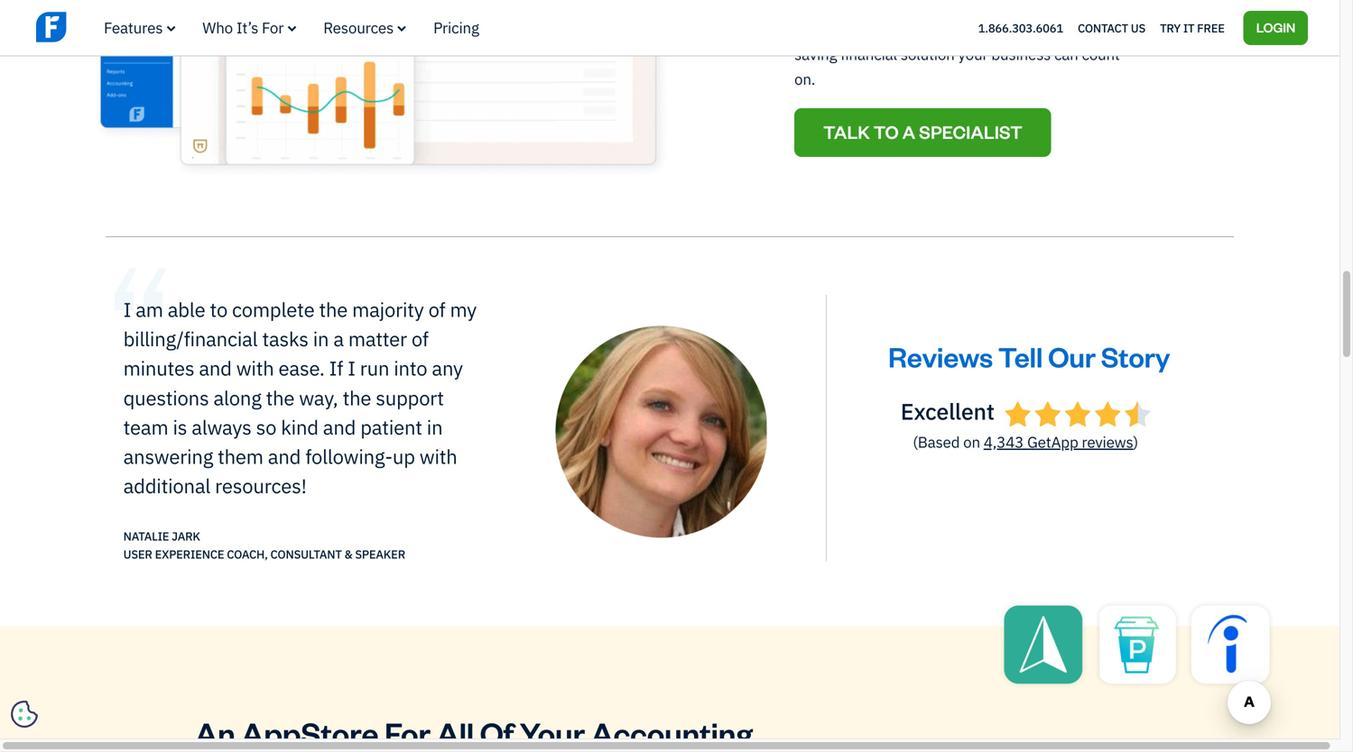 Task type: vqa. For each thing, say whether or not it's contained in the screenshot.
the middle and
yes



Task type: describe. For each thing, give the bounding box(es) containing it.
getapp
[[1027, 432, 1079, 452]]

login
[[1256, 18, 1296, 35]]

additional
[[123, 474, 210, 499]]

patient
[[360, 415, 422, 441]]

contact us link
[[1078, 16, 1146, 39]]

kind
[[281, 415, 319, 441]]

so
[[256, 415, 277, 441]]

0 horizontal spatial with
[[236, 356, 274, 382]]

way,
[[299, 385, 338, 411]]

always
[[192, 415, 252, 441]]

)
[[1134, 432, 1139, 452]]

1 vertical spatial of
[[412, 326, 429, 352]]

try
[[1160, 20, 1181, 35]]

support
[[376, 385, 444, 411]]

try it free
[[1160, 20, 1225, 35]]

try it free link
[[1160, 16, 1225, 39]]

into
[[394, 356, 427, 382]]

complete
[[232, 297, 315, 323]]

them
[[218, 444, 263, 470]]

it
[[1184, 20, 1195, 35]]

story
[[1101, 339, 1170, 375]]

to
[[210, 297, 228, 323]]

talk to a specialist
[[823, 120, 1023, 144]]

up
[[393, 444, 415, 470]]

(based on 4,343 getapp reviews )
[[913, 432, 1139, 452]]

experience
[[155, 547, 224, 563]]

resources!
[[215, 474, 307, 499]]

pricing link
[[433, 18, 479, 37]]

my
[[450, 297, 477, 323]]

any
[[432, 356, 463, 382]]

am
[[136, 297, 163, 323]]

(based
[[913, 432, 960, 452]]

0 vertical spatial of
[[428, 297, 446, 323]]

resources link
[[323, 18, 406, 37]]

pricing
[[433, 18, 479, 37]]

answering
[[123, 444, 213, 470]]

who it's for link
[[202, 18, 296, 37]]

features
[[104, 18, 163, 37]]

4,343 getapp reviews link
[[984, 432, 1134, 452]]

contact us
[[1078, 20, 1146, 35]]

4,343
[[984, 432, 1024, 452]]

talk
[[823, 120, 870, 144]]

for
[[262, 18, 284, 37]]

who
[[202, 18, 233, 37]]

questions
[[123, 385, 209, 411]]

consultant
[[270, 547, 342, 563]]

0 vertical spatial and
[[199, 356, 232, 382]]

who it's for
[[202, 18, 284, 37]]

it's
[[236, 18, 258, 37]]

cookie preferences image
[[11, 702, 38, 729]]

visual shot of the freshbooks dashboard product platform image
[[92, 0, 670, 179]]

contact
[[1078, 20, 1128, 35]]

the up a
[[319, 297, 348, 323]]



Task type: locate. For each thing, give the bounding box(es) containing it.
our
[[1048, 339, 1096, 375]]

a
[[902, 120, 916, 144]]

specialist
[[919, 120, 1023, 144]]

is
[[173, 415, 187, 441]]

matter
[[348, 326, 407, 352]]

0 horizontal spatial and
[[199, 356, 232, 382]]

resources
[[323, 18, 394, 37]]

in down support
[[427, 415, 443, 441]]

and down kind
[[268, 444, 301, 470]]

tasks
[[262, 326, 309, 352]]

a
[[333, 326, 344, 352]]

user
[[123, 547, 152, 563]]

and up along
[[199, 356, 232, 382]]

1 horizontal spatial i
[[348, 356, 356, 382]]

run
[[360, 356, 389, 382]]

with up along
[[236, 356, 274, 382]]

4.5 stars image
[[1005, 402, 1151, 427]]

natalie
[[123, 529, 169, 544]]

tell
[[998, 339, 1043, 375]]

able
[[168, 297, 205, 323]]

reviews tell our story
[[888, 339, 1170, 375]]

talk to a specialist button
[[794, 108, 1052, 157]]

to
[[874, 120, 899, 144]]

0 vertical spatial in
[[313, 326, 329, 352]]

in
[[313, 326, 329, 352], [427, 415, 443, 441]]

1 vertical spatial with
[[420, 444, 457, 470]]

i
[[123, 297, 131, 323], [348, 356, 356, 382]]

1 horizontal spatial with
[[420, 444, 457, 470]]

the up so
[[266, 385, 295, 411]]

cookie consent banner dialog
[[14, 517, 284, 726]]

1 vertical spatial i
[[348, 356, 356, 382]]

the down run
[[343, 385, 371, 411]]

the
[[319, 297, 348, 323], [266, 385, 295, 411], [343, 385, 371, 411]]

majority
[[352, 297, 424, 323]]

2 vertical spatial and
[[268, 444, 301, 470]]

natalie jark user experience coach, consultant & speaker
[[123, 529, 405, 563]]

on
[[963, 432, 980, 452]]

with right "up"
[[420, 444, 457, 470]]

1.866.303.6061 link
[[978, 20, 1064, 35]]

1.866.303.6061
[[978, 20, 1064, 35]]

and
[[199, 356, 232, 382], [323, 415, 356, 441], [268, 444, 301, 470]]

excellent
[[901, 397, 995, 427]]

reviews
[[888, 339, 993, 375]]

billing/financial
[[123, 326, 258, 352]]

reviews
[[1082, 432, 1134, 452]]

jark
[[172, 529, 200, 544]]

1 horizontal spatial in
[[427, 415, 443, 441]]

2 horizontal spatial and
[[323, 415, 356, 441]]

free
[[1197, 20, 1225, 35]]

freshbooks logo image
[[36, 10, 176, 44]]

ease.
[[279, 356, 325, 382]]

team
[[123, 415, 168, 441]]

coach,
[[227, 547, 268, 563]]

i right the if
[[348, 356, 356, 382]]

speaker
[[355, 547, 405, 563]]

0 vertical spatial with
[[236, 356, 274, 382]]

in left a
[[313, 326, 329, 352]]

of up into
[[412, 326, 429, 352]]

minutes
[[123, 356, 194, 382]]

i am able to complete the majority of my billing/financial tasks in a matter of minutes and with ease. if i run into any questions along the way, the support team is always so kind and patient in answering them and following-up with additional resources!
[[123, 297, 477, 499]]

&
[[344, 547, 353, 563]]

i left am
[[123, 297, 131, 323]]

1 vertical spatial in
[[427, 415, 443, 441]]

1 vertical spatial and
[[323, 415, 356, 441]]

dialog
[[0, 0, 1353, 753]]

of
[[428, 297, 446, 323], [412, 326, 429, 352]]

0 horizontal spatial i
[[123, 297, 131, 323]]

along
[[213, 385, 261, 411]]

with
[[236, 356, 274, 382], [420, 444, 457, 470]]

1 horizontal spatial and
[[268, 444, 301, 470]]

and up following-
[[323, 415, 356, 441]]

of left "my"
[[428, 297, 446, 323]]

login link
[[1244, 11, 1308, 45]]

following-
[[305, 444, 393, 470]]

if
[[329, 356, 343, 382]]

us
[[1131, 20, 1146, 35]]

features link
[[104, 18, 175, 37]]

0 horizontal spatial in
[[313, 326, 329, 352]]

0 vertical spatial i
[[123, 297, 131, 323]]



